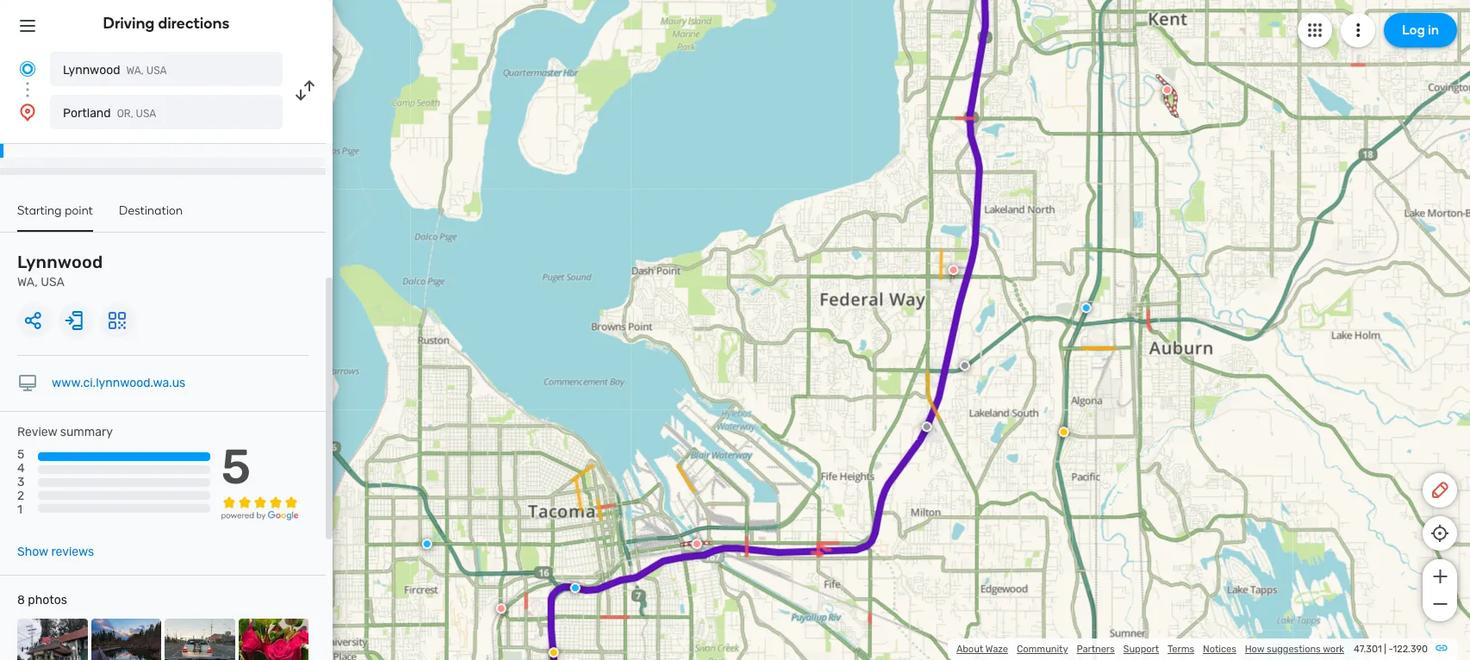 Task type: vqa. For each thing, say whether or not it's contained in the screenshot.
Open now: 00:00 - 00:00
no



Task type: locate. For each thing, give the bounding box(es) containing it.
notices
[[1203, 644, 1236, 655]]

portland or, usa
[[63, 106, 156, 121]]

www.ci.lynnwood.wa.us
[[52, 376, 185, 390]]

5 inside 5 4 3 2 1
[[17, 447, 24, 462]]

|
[[1384, 644, 1386, 655]]

wa, up or,
[[126, 65, 144, 77]]

support
[[1123, 644, 1159, 655]]

122.390
[[1393, 644, 1428, 655]]

5
[[221, 439, 251, 496], [17, 447, 24, 462]]

wa, down starting point button
[[17, 275, 38, 290]]

lynnwood up portland
[[63, 63, 120, 78]]

lynnwood wa, usa up portland or, usa
[[63, 63, 167, 78]]

2 vertical spatial road closed image
[[692, 539, 702, 549]]

www.ci.lynnwood.wa.us link
[[52, 376, 185, 390]]

waze
[[985, 644, 1008, 655]]

lynnwood wa, usa down starting point button
[[17, 252, 103, 290]]

1 vertical spatial wa,
[[17, 275, 38, 290]]

0 vertical spatial wa,
[[126, 65, 144, 77]]

lynnwood
[[63, 63, 120, 78], [17, 252, 103, 272]]

usa down starting point button
[[41, 275, 65, 290]]

starting point
[[17, 203, 93, 218]]

driving directions
[[103, 14, 230, 33]]

road closed image
[[1162, 85, 1172, 95], [948, 265, 959, 275], [692, 539, 702, 549]]

terms
[[1168, 644, 1194, 655]]

or,
[[117, 108, 133, 120]]

about waze link
[[956, 644, 1008, 655]]

190.1 miles
[[48, 131, 108, 143]]

wa,
[[126, 65, 144, 77], [17, 275, 38, 290]]

1 horizontal spatial wa,
[[126, 65, 144, 77]]

0 vertical spatial lynnwood
[[63, 63, 120, 78]]

portland
[[63, 106, 111, 121]]

link image
[[1435, 641, 1449, 655]]

police image
[[1081, 303, 1091, 313], [422, 539, 432, 549]]

usa right or,
[[136, 108, 156, 120]]

review summary
[[17, 425, 113, 439]]

1 vertical spatial lynnwood
[[17, 252, 103, 272]]

work
[[1323, 644, 1344, 655]]

image 2 of lynnwood, lynnwood image
[[91, 619, 161, 660]]

driving
[[103, 14, 155, 33]]

lynnwood wa, usa
[[63, 63, 167, 78], [17, 252, 103, 290]]

0 vertical spatial usa
[[146, 65, 167, 77]]

show reviews
[[17, 545, 94, 559]]

0 horizontal spatial 5
[[17, 447, 24, 462]]

190.1
[[48, 131, 74, 143]]

0 vertical spatial police image
[[1081, 303, 1091, 313]]

location image
[[17, 102, 38, 122]]

police image
[[570, 583, 580, 593]]

0 vertical spatial hazard image
[[1059, 427, 1069, 437]]

starting
[[17, 203, 62, 218]]

0 horizontal spatial hazard image
[[549, 647, 559, 658]]

3
[[17, 475, 24, 490]]

directions
[[158, 14, 230, 33]]

terms link
[[1168, 644, 1194, 655]]

1 vertical spatial lynnwood wa, usa
[[17, 252, 103, 290]]

0 horizontal spatial road closed image
[[692, 539, 702, 549]]

0 vertical spatial road closed image
[[1162, 85, 1172, 95]]

show
[[17, 545, 48, 559]]

lynnwood down starting point button
[[17, 252, 103, 272]]

usa down driving directions
[[146, 65, 167, 77]]

5 for 5
[[221, 439, 251, 496]]

1 horizontal spatial 5
[[221, 439, 251, 496]]

1 vertical spatial road closed image
[[948, 265, 959, 275]]

reviews
[[51, 545, 94, 559]]

5 4 3 2 1
[[17, 447, 25, 517]]

47.301
[[1354, 644, 1382, 655]]

starting point button
[[17, 203, 93, 232]]

0 horizontal spatial wa,
[[17, 275, 38, 290]]

partners link
[[1077, 644, 1115, 655]]

computer image
[[17, 373, 38, 394]]

1 vertical spatial usa
[[136, 108, 156, 120]]

hazard image
[[1059, 427, 1069, 437], [549, 647, 559, 658]]

usa
[[146, 65, 167, 77], [136, 108, 156, 120], [41, 275, 65, 290]]

how suggestions work link
[[1245, 644, 1344, 655]]

0 horizontal spatial police image
[[422, 539, 432, 549]]

2 horizontal spatial road closed image
[[1162, 85, 1172, 95]]

about waze community partners support terms notices how suggestions work
[[956, 644, 1344, 655]]



Task type: describe. For each thing, give the bounding box(es) containing it.
summary
[[60, 425, 113, 439]]

8
[[17, 593, 25, 608]]

miles
[[77, 131, 108, 143]]

suggestions
[[1267, 644, 1321, 655]]

1 horizontal spatial road closed image
[[948, 265, 959, 275]]

1 horizontal spatial police image
[[1081, 303, 1091, 313]]

accident image
[[922, 422, 932, 432]]

community link
[[1017, 644, 1068, 655]]

partners
[[1077, 644, 1115, 655]]

accident image
[[960, 360, 970, 371]]

image 4 of lynnwood, lynnwood image
[[238, 619, 308, 660]]

destination
[[119, 203, 183, 218]]

review
[[17, 425, 57, 439]]

how
[[1245, 644, 1264, 655]]

zoom in image
[[1429, 566, 1451, 587]]

community
[[1017, 644, 1068, 655]]

1 horizontal spatial hazard image
[[1059, 427, 1069, 437]]

0 vertical spatial lynnwood wa, usa
[[63, 63, 167, 78]]

usa inside portland or, usa
[[136, 108, 156, 120]]

current location image
[[17, 59, 38, 79]]

1 vertical spatial hazard image
[[549, 647, 559, 658]]

4
[[17, 461, 25, 476]]

2 vertical spatial usa
[[41, 275, 65, 290]]

1 vertical spatial police image
[[422, 539, 432, 549]]

47.301 | -122.390
[[1354, 644, 1428, 655]]

about
[[956, 644, 983, 655]]

road closed image
[[496, 603, 506, 614]]

zoom out image
[[1429, 594, 1451, 614]]

image 3 of lynnwood, lynnwood image
[[165, 619, 235, 660]]

destination button
[[119, 203, 183, 230]]

image 1 of lynnwood, lynnwood image
[[17, 619, 87, 660]]

pencil image
[[1430, 480, 1450, 501]]

support link
[[1123, 644, 1159, 655]]

photos
[[28, 593, 67, 608]]

2
[[17, 489, 24, 504]]

1
[[17, 503, 22, 517]]

point
[[65, 203, 93, 218]]

8 photos
[[17, 593, 67, 608]]

5 for 5 4 3 2 1
[[17, 447, 24, 462]]

-
[[1389, 644, 1393, 655]]

notices link
[[1203, 644, 1236, 655]]



